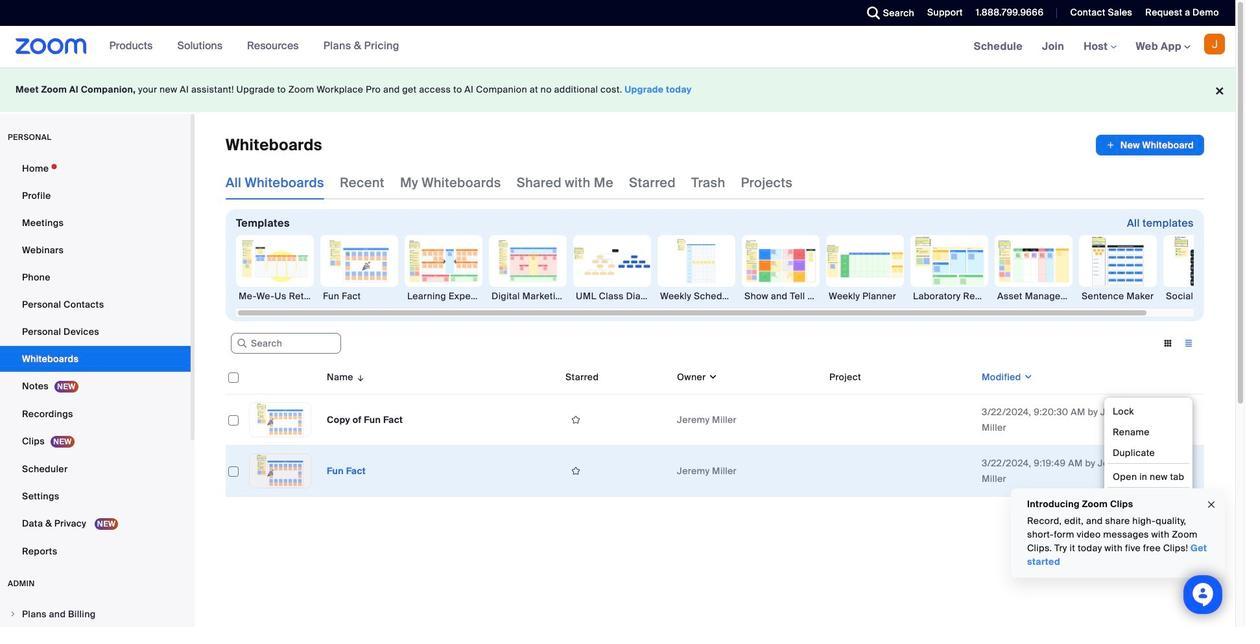 Task type: locate. For each thing, give the bounding box(es) containing it.
close image
[[1206, 498, 1217, 513]]

fun fact, modified at mar 22, 2024 by jeremy miller, link image
[[249, 454, 311, 489]]

2 cell from the top
[[824, 446, 977, 497]]

grid mode, not selected image
[[1158, 338, 1178, 350]]

weekly planner element
[[826, 290, 904, 303]]

show and tell with a twist element
[[742, 290, 820, 303]]

uml class diagram element
[[573, 290, 651, 303]]

asset management element
[[995, 290, 1073, 303]]

copy of fun fact element
[[327, 414, 403, 426]]

menu item
[[0, 603, 191, 627]]

click to star the whiteboard copy of fun fact image
[[566, 414, 586, 426]]

tabs of all whiteboard page tab list
[[226, 166, 793, 200]]

fun fact element
[[320, 290, 398, 303], [327, 466, 366, 477]]

meetings navigation
[[964, 26, 1236, 68]]

cell
[[824, 395, 977, 446], [824, 446, 977, 497]]

list mode, selected image
[[1178, 338, 1199, 350]]

me-we-us retrospective element
[[236, 290, 314, 303]]

application
[[1096, 135, 1204, 156], [226, 361, 1214, 507]]

footer
[[0, 67, 1236, 112]]

banner
[[0, 26, 1236, 68]]

arrow down image
[[353, 370, 365, 385]]

personal menu menu
[[0, 156, 191, 566]]

profile picture image
[[1204, 34, 1225, 54]]

1 cell from the top
[[824, 395, 977, 446]]

1 vertical spatial fun fact element
[[327, 466, 366, 477]]



Task type: vqa. For each thing, say whether or not it's contained in the screenshot.
front?
no



Task type: describe. For each thing, give the bounding box(es) containing it.
product information navigation
[[100, 26, 409, 67]]

cell for "click to star the whiteboard fun fact" icon on the left bottom of the page
[[824, 446, 977, 497]]

Search text field
[[231, 334, 341, 354]]

weekly schedule element
[[658, 290, 735, 303]]

thumbnail of fun fact image
[[250, 455, 311, 488]]

sentence maker element
[[1079, 290, 1157, 303]]

digital marketing canvas element
[[489, 290, 567, 303]]

1 vertical spatial application
[[226, 361, 1214, 507]]

cell for click to star the whiteboard copy of fun fact image
[[824, 395, 977, 446]]

learning experience canvas element
[[405, 290, 483, 303]]

zoom logo image
[[16, 38, 87, 54]]

laboratory report element
[[911, 290, 988, 303]]

0 vertical spatial application
[[1096, 135, 1204, 156]]

down image
[[706, 371, 718, 384]]

add image
[[1106, 139, 1115, 152]]

social emotional learning element
[[1164, 290, 1241, 303]]

0 vertical spatial fun fact element
[[320, 290, 398, 303]]

more options for fun fact image
[[1172, 466, 1193, 477]]

click to star the whiteboard fun fact image
[[566, 466, 586, 477]]

thumbnail of copy of fun fact image
[[250, 403, 311, 437]]

right image
[[9, 611, 17, 619]]



